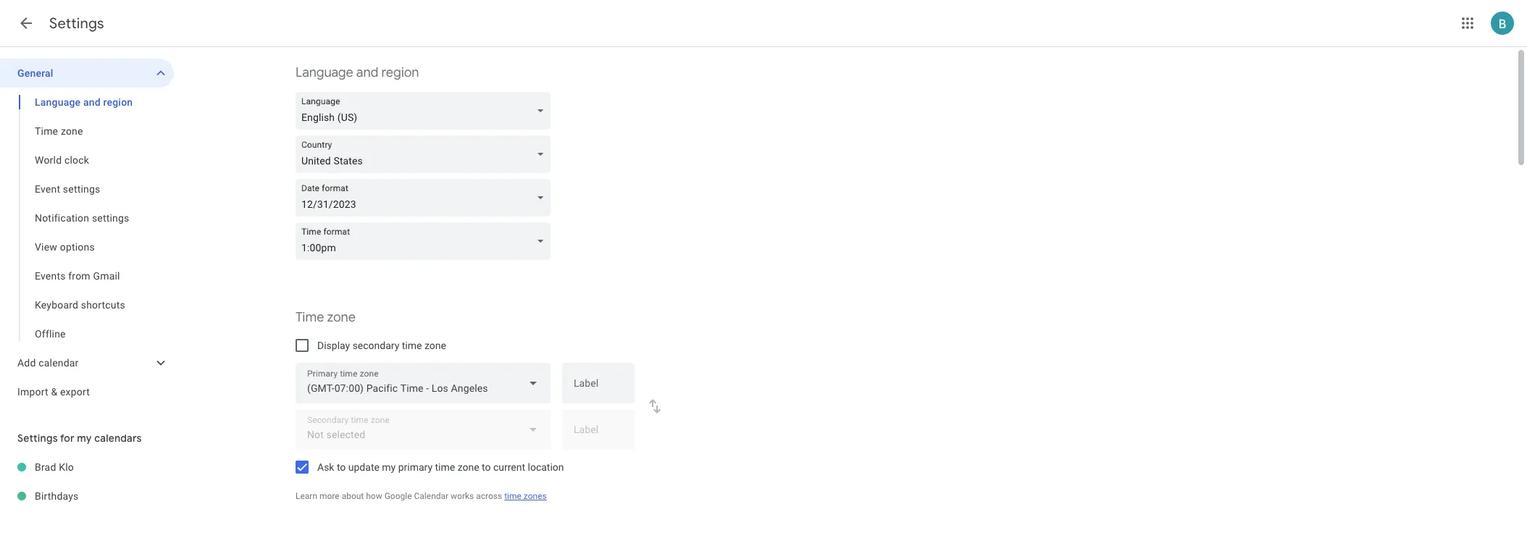 Task type: locate. For each thing, give the bounding box(es) containing it.
0 horizontal spatial time zone
[[35, 125, 83, 137]]

time right secondary at the bottom of page
[[402, 340, 422, 351]]

1 vertical spatial settings
[[17, 432, 58, 445]]

0 horizontal spatial language
[[35, 96, 81, 108]]

update
[[348, 462, 380, 473]]

0 horizontal spatial to
[[337, 462, 346, 473]]

for
[[60, 432, 74, 445]]

zone
[[61, 125, 83, 137], [327, 309, 356, 326], [425, 340, 446, 351], [458, 462, 479, 473]]

time right primary
[[435, 462, 455, 473]]

settings right go back icon
[[49, 14, 104, 33]]

group
[[0, 88, 174, 349]]

0 vertical spatial language
[[296, 64, 353, 81]]

region
[[382, 64, 419, 81], [103, 96, 133, 108]]

Label for primary time zone. text field
[[574, 378, 623, 399]]

1 horizontal spatial and
[[356, 64, 379, 81]]

brad klo tree item
[[0, 453, 174, 482]]

1 vertical spatial language
[[35, 96, 81, 108]]

zone right secondary at the bottom of page
[[425, 340, 446, 351]]

add calendar
[[17, 357, 79, 369]]

1 horizontal spatial language and region
[[296, 64, 419, 81]]

0 vertical spatial settings
[[63, 183, 100, 195]]

0 horizontal spatial my
[[77, 432, 92, 445]]

export
[[60, 386, 90, 398]]

to right ask
[[337, 462, 346, 473]]

0 vertical spatial time zone
[[35, 125, 83, 137]]

&
[[51, 386, 57, 398]]

1 vertical spatial and
[[83, 96, 101, 108]]

more
[[320, 491, 340, 501]]

birthdays link
[[35, 482, 174, 511]]

1 horizontal spatial time
[[435, 462, 455, 473]]

settings up notification settings
[[63, 183, 100, 195]]

0 horizontal spatial region
[[103, 96, 133, 108]]

current
[[493, 462, 525, 473]]

keyboard
[[35, 299, 78, 311]]

time left zones
[[504, 491, 522, 501]]

my right the for
[[77, 432, 92, 445]]

ask to update my primary time zone to current location
[[317, 462, 564, 473]]

settings for settings
[[49, 14, 104, 33]]

display secondary time zone
[[317, 340, 446, 351]]

time zone up display
[[296, 309, 356, 326]]

2 horizontal spatial time
[[504, 491, 522, 501]]

view options
[[35, 241, 95, 253]]

and
[[356, 64, 379, 81], [83, 96, 101, 108]]

0 vertical spatial settings
[[49, 14, 104, 33]]

keyboard shortcuts
[[35, 299, 125, 311]]

view
[[35, 241, 57, 253]]

time
[[35, 125, 58, 137], [296, 309, 324, 326]]

time zones link
[[504, 491, 547, 501]]

time
[[402, 340, 422, 351], [435, 462, 455, 473], [504, 491, 522, 501]]

time zone up "world clock"
[[35, 125, 83, 137]]

group containing language and region
[[0, 88, 174, 349]]

1 vertical spatial time
[[296, 309, 324, 326]]

my right the "update"
[[382, 462, 396, 473]]

tree containing general
[[0, 59, 174, 407]]

zone up display
[[327, 309, 356, 326]]

0 horizontal spatial language and region
[[35, 96, 133, 108]]

time up display
[[296, 309, 324, 326]]

0 horizontal spatial and
[[83, 96, 101, 108]]

shortcuts
[[81, 299, 125, 311]]

1 horizontal spatial time
[[296, 309, 324, 326]]

zones
[[524, 491, 547, 501]]

language
[[296, 64, 353, 81], [35, 96, 81, 108]]

0 vertical spatial region
[[382, 64, 419, 81]]

brad
[[35, 462, 56, 473]]

time up world
[[35, 125, 58, 137]]

0 horizontal spatial time
[[35, 125, 58, 137]]

0 horizontal spatial time
[[402, 340, 422, 351]]

options
[[60, 241, 95, 253]]

calendars
[[94, 432, 142, 445]]

settings for notification settings
[[92, 212, 129, 224]]

1 vertical spatial region
[[103, 96, 133, 108]]

display
[[317, 340, 350, 351]]

1 horizontal spatial language
[[296, 64, 353, 81]]

tree
[[0, 59, 174, 407]]

settings up the options
[[92, 212, 129, 224]]

1 vertical spatial time zone
[[296, 309, 356, 326]]

None field
[[296, 92, 557, 130], [296, 136, 557, 173], [296, 179, 557, 217], [296, 222, 557, 260], [296, 363, 551, 404], [296, 92, 557, 130], [296, 136, 557, 173], [296, 179, 557, 217], [296, 222, 557, 260], [296, 363, 551, 404]]

settings
[[49, 14, 104, 33], [17, 432, 58, 445]]

settings
[[63, 183, 100, 195], [92, 212, 129, 224]]

time zone
[[35, 125, 83, 137], [296, 309, 356, 326]]

1 to from the left
[[337, 462, 346, 473]]

1 horizontal spatial time zone
[[296, 309, 356, 326]]

location
[[528, 462, 564, 473]]

to left current
[[482, 462, 491, 473]]

offline
[[35, 328, 66, 340]]

how
[[366, 491, 382, 501]]

settings heading
[[49, 14, 104, 33]]

brad klo
[[35, 462, 74, 473]]

settings for settings for my calendars
[[17, 432, 58, 445]]

event settings
[[35, 183, 100, 195]]

ask
[[317, 462, 334, 473]]

1 vertical spatial settings
[[92, 212, 129, 224]]

settings left the for
[[17, 432, 58, 445]]

from
[[68, 270, 90, 282]]

import & export
[[17, 386, 90, 398]]

1 horizontal spatial to
[[482, 462, 491, 473]]

across
[[476, 491, 502, 501]]

my
[[77, 432, 92, 445], [382, 462, 396, 473]]

1 horizontal spatial my
[[382, 462, 396, 473]]

1 vertical spatial my
[[382, 462, 396, 473]]

1 vertical spatial time
[[435, 462, 455, 473]]

region inside 'tree'
[[103, 96, 133, 108]]

language and region
[[296, 64, 419, 81], [35, 96, 133, 108]]

to
[[337, 462, 346, 473], [482, 462, 491, 473]]

clock
[[64, 154, 89, 166]]



Task type: vqa. For each thing, say whether or not it's contained in the screenshot.
the topmost the it
no



Task type: describe. For each thing, give the bounding box(es) containing it.
notification settings
[[35, 212, 129, 224]]

0 vertical spatial my
[[77, 432, 92, 445]]

1 vertical spatial language and region
[[35, 96, 133, 108]]

notification
[[35, 212, 89, 224]]

calendar
[[39, 357, 79, 369]]

0 vertical spatial language and region
[[296, 64, 419, 81]]

2 vertical spatial time
[[504, 491, 522, 501]]

settings for event settings
[[63, 183, 100, 195]]

calendar
[[414, 491, 449, 501]]

import
[[17, 386, 48, 398]]

add
[[17, 357, 36, 369]]

zone up clock
[[61, 125, 83, 137]]

go back image
[[17, 14, 35, 32]]

zone up works
[[458, 462, 479, 473]]

learn more about how google calendar works across time zones
[[296, 491, 547, 501]]

2 to from the left
[[482, 462, 491, 473]]

world clock
[[35, 154, 89, 166]]

time zone inside 'tree'
[[35, 125, 83, 137]]

general
[[17, 67, 53, 79]]

settings for my calendars
[[17, 432, 142, 445]]

gmail
[[93, 270, 120, 282]]

1 horizontal spatial region
[[382, 64, 419, 81]]

Label for secondary time zone. text field
[[574, 425, 623, 445]]

klo
[[59, 462, 74, 473]]

event
[[35, 183, 60, 195]]

about
[[342, 491, 364, 501]]

events
[[35, 270, 66, 282]]

birthdays
[[35, 491, 79, 502]]

google
[[385, 491, 412, 501]]

events from gmail
[[35, 270, 120, 282]]

0 vertical spatial time
[[402, 340, 422, 351]]

world
[[35, 154, 62, 166]]

learn
[[296, 491, 317, 501]]

birthdays tree item
[[0, 482, 174, 511]]

secondary
[[353, 340, 400, 351]]

works
[[451, 491, 474, 501]]

primary
[[398, 462, 433, 473]]

language inside 'tree'
[[35, 96, 81, 108]]

0 vertical spatial time
[[35, 125, 58, 137]]

0 vertical spatial and
[[356, 64, 379, 81]]

settings for my calendars tree
[[0, 453, 174, 511]]

general tree item
[[0, 59, 174, 88]]



